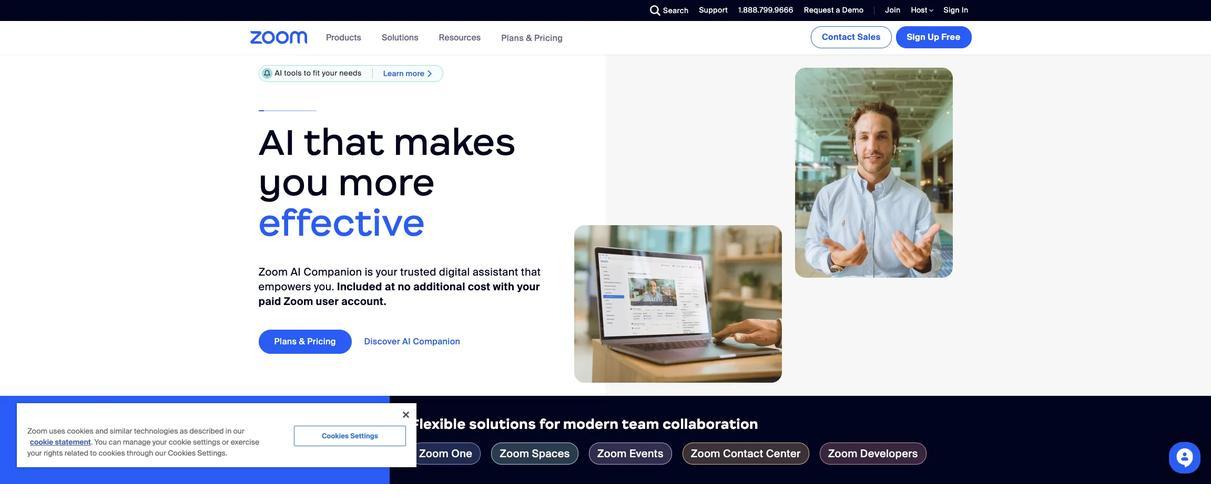 Task type: vqa. For each thing, say whether or not it's contained in the screenshot.
8
no



Task type: locate. For each thing, give the bounding box(es) containing it.
right image
[[425, 69, 435, 78]]

0 horizontal spatial contact
[[723, 447, 764, 461]]

plans right resources dropdown button
[[501, 32, 524, 43]]

1 horizontal spatial sign
[[944, 5, 960, 15]]

pricing
[[534, 32, 563, 43], [307, 336, 336, 347]]

0 horizontal spatial &
[[299, 336, 305, 347]]

0 horizontal spatial plans & pricing
[[274, 336, 336, 347]]

to down "."
[[90, 449, 97, 459]]

zoom left "events"
[[597, 447, 627, 461]]

up
[[928, 32, 939, 43]]

main content containing ai that makes you more
[[0, 21, 1211, 485]]

uses
[[49, 427, 65, 437]]

sign left up
[[907, 32, 926, 43]]

0 vertical spatial plans
[[501, 32, 524, 43]]

host
[[911, 5, 929, 15]]

our right through at the bottom of the page
[[155, 449, 166, 459]]

0 vertical spatial our
[[233, 427, 244, 437]]

zoom down solutions
[[500, 447, 529, 461]]

1 horizontal spatial that
[[521, 265, 541, 279]]

described
[[189, 427, 224, 437]]

zoom for zoom one
[[419, 447, 449, 461]]

center
[[766, 447, 801, 461]]

settings.
[[197, 449, 227, 459]]

contact left center
[[723, 447, 764, 461]]

&
[[526, 32, 532, 43], [299, 336, 305, 347]]

cookie statement link
[[30, 438, 91, 448]]

cookie up rights
[[30, 438, 53, 448]]

one
[[451, 447, 472, 461]]

0 vertical spatial cookies
[[67, 427, 94, 437]]

sales
[[858, 32, 881, 43]]

that
[[304, 120, 384, 165], [521, 265, 541, 279]]

is
[[365, 265, 373, 279]]

1 vertical spatial &
[[299, 336, 305, 347]]

1 vertical spatial our
[[155, 449, 166, 459]]

cookies
[[322, 432, 349, 441], [168, 449, 196, 459]]

zoom up empowers
[[258, 265, 288, 279]]

zoom left developers
[[828, 447, 858, 461]]

2 cookie from the left
[[169, 438, 191, 448]]

0 vertical spatial that
[[304, 120, 384, 165]]

resources
[[439, 32, 481, 43]]

sign inside sign up free button
[[907, 32, 926, 43]]

effective
[[258, 200, 425, 246]]

0 vertical spatial pricing
[[534, 32, 563, 43]]

ai inside the zoom ai companion is your trusted digital assistant that empowers you.
[[291, 265, 301, 279]]

demo
[[842, 5, 864, 15]]

0 vertical spatial cookies
[[322, 432, 349, 441]]

companion inside the zoom ai companion is your trusted digital assistant that empowers you.
[[304, 265, 362, 279]]

products
[[326, 32, 361, 43]]

zoom spaces tab
[[491, 443, 578, 465]]

1 vertical spatial cookies
[[99, 449, 125, 459]]

collaboration
[[663, 417, 758, 433]]

1 vertical spatial companion
[[413, 336, 460, 347]]

zoom contact center tab
[[683, 443, 809, 465]]

zoom spaces
[[500, 447, 570, 461]]

ai
[[275, 68, 282, 78], [258, 120, 295, 165], [291, 265, 301, 279], [402, 336, 411, 347]]

1 horizontal spatial cookie
[[169, 438, 191, 448]]

more
[[406, 69, 425, 78], [338, 160, 435, 206]]

zoom inside included at no additional cost with your paid zoom user account.
[[284, 295, 313, 309]]

sign in link
[[936, 0, 974, 21], [944, 5, 969, 15]]

zoom inside the zoom ai companion is your trusted digital assistant that empowers you.
[[258, 265, 288, 279]]

exercise
[[231, 438, 259, 448]]

.  you can manage your cookie settings or exercise your rights related to cookies through our cookies settings.
[[27, 438, 259, 459]]

your
[[322, 68, 337, 78], [376, 265, 398, 279], [517, 280, 540, 294], [152, 438, 167, 448], [27, 449, 42, 459]]

1 horizontal spatial plans & pricing
[[501, 32, 563, 43]]

0 vertical spatial plans & pricing
[[501, 32, 563, 43]]

1 vertical spatial cookies
[[168, 449, 196, 459]]

1 horizontal spatial our
[[233, 427, 244, 437]]

user
[[316, 295, 339, 309]]

plans inside product information navigation
[[501, 32, 524, 43]]

zoom
[[258, 265, 288, 279], [284, 295, 313, 309], [27, 427, 47, 437], [419, 447, 449, 461], [500, 447, 529, 461], [597, 447, 627, 461], [691, 447, 720, 461], [828, 447, 858, 461]]

1 vertical spatial sign
[[907, 32, 926, 43]]

your up at
[[376, 265, 398, 279]]

plans & pricing
[[501, 32, 563, 43], [274, 336, 336, 347]]

spaces
[[532, 447, 570, 461]]

1 vertical spatial pricing
[[307, 336, 336, 347]]

join link left host
[[877, 0, 903, 21]]

flexible solutions for modern team collaboration tab list
[[411, 443, 1190, 465]]

1 cookie from the left
[[30, 438, 53, 448]]

0 horizontal spatial cookies
[[168, 449, 196, 459]]

statement
[[55, 438, 91, 448]]

banner
[[237, 21, 974, 55]]

cookies
[[67, 427, 94, 437], [99, 449, 125, 459]]

related
[[65, 449, 88, 459]]

your right with
[[517, 280, 540, 294]]

contact
[[822, 32, 855, 43], [723, 447, 764, 461]]

our
[[233, 427, 244, 437], [155, 449, 166, 459]]

zoom interface icon image
[[583, 142, 790, 220]]

1 horizontal spatial cookies
[[99, 449, 125, 459]]

your down technologies
[[152, 438, 167, 448]]

to
[[304, 68, 311, 78], [90, 449, 97, 459]]

cookies up statement
[[67, 427, 94, 437]]

cookies down as
[[168, 449, 196, 459]]

0 horizontal spatial sign
[[907, 32, 926, 43]]

in
[[962, 5, 969, 15]]

zoom left one
[[419, 447, 449, 461]]

0 horizontal spatial to
[[90, 449, 97, 459]]

cookie
[[30, 438, 53, 448], [169, 438, 191, 448]]

or
[[222, 438, 229, 448]]

cookies left settings
[[322, 432, 349, 441]]

1 horizontal spatial plans
[[501, 32, 524, 43]]

zoom down empowers
[[284, 295, 313, 309]]

solutions
[[469, 417, 536, 433]]

free
[[942, 32, 961, 43]]

for
[[539, 417, 560, 433]]

your inside the zoom ai companion is your trusted digital assistant that empowers you.
[[376, 265, 398, 279]]

sign for sign in
[[944, 5, 960, 15]]

zoom for zoom events
[[597, 447, 627, 461]]

1.888.799.9666 button
[[731, 0, 796, 21], [738, 5, 794, 15]]

zoom inside zoom uses cookies and similar technologies as described in our cookie statement
[[27, 427, 47, 437]]

cookies down can
[[99, 449, 125, 459]]

zoom down collaboration at the right bottom of the page
[[691, 447, 720, 461]]

to inside main content
[[304, 68, 311, 78]]

1 horizontal spatial companion
[[413, 336, 460, 347]]

1 horizontal spatial to
[[304, 68, 311, 78]]

contact inside meetings navigation
[[822, 32, 855, 43]]

cookies inside .  you can manage your cookie settings or exercise your rights related to cookies through our cookies settings.
[[99, 449, 125, 459]]

0 horizontal spatial that
[[304, 120, 384, 165]]

1.888.799.9666
[[738, 5, 794, 15]]

support link
[[691, 0, 731, 21], [699, 5, 728, 15]]

through
[[127, 449, 153, 459]]

companion
[[304, 265, 362, 279], [413, 336, 460, 347]]

0 horizontal spatial cookie
[[30, 438, 53, 448]]

products button
[[326, 21, 366, 55]]

zoom one tab
[[411, 443, 481, 465]]

your for zoom ai companion is your trusted digital assistant that empowers you.
[[376, 265, 398, 279]]

1 vertical spatial more
[[338, 160, 435, 206]]

zoom for zoom uses cookies and similar technologies as described in our cookie statement
[[27, 427, 47, 437]]

0 horizontal spatial our
[[155, 449, 166, 459]]

0 vertical spatial &
[[526, 32, 532, 43]]

team
[[622, 417, 659, 433]]

1 vertical spatial that
[[521, 265, 541, 279]]

main content
[[0, 21, 1211, 485]]

sign left in
[[944, 5, 960, 15]]

request a demo
[[804, 5, 864, 15]]

plans & pricing inside main content
[[274, 336, 336, 347]]

1 vertical spatial to
[[90, 449, 97, 459]]

contact down a
[[822, 32, 855, 43]]

that inside the ai that makes you more
[[304, 120, 384, 165]]

discover ai companion link
[[364, 330, 476, 354]]

zoom developers tab
[[820, 443, 927, 465]]

cookies inside zoom uses cookies and similar technologies as described in our cookie statement
[[67, 427, 94, 437]]

1 vertical spatial plans & pricing
[[274, 336, 336, 347]]

1 vertical spatial contact
[[723, 447, 764, 461]]

0 horizontal spatial cookies
[[67, 427, 94, 437]]

cookies settings button
[[294, 427, 406, 447]]

cookie inside zoom uses cookies and similar technologies as described in our cookie statement
[[30, 438, 53, 448]]

sign
[[944, 5, 960, 15], [907, 32, 926, 43]]

1 vertical spatial plans
[[274, 336, 297, 347]]

can
[[109, 438, 121, 448]]

1 horizontal spatial &
[[526, 32, 532, 43]]

zoom left the uses
[[27, 427, 47, 437]]

1 horizontal spatial cookies
[[322, 432, 349, 441]]

.
[[91, 438, 93, 448]]

plans down paid
[[274, 336, 297, 347]]

cookie down as
[[169, 438, 191, 448]]

0 vertical spatial sign
[[944, 5, 960, 15]]

your right fit
[[322, 68, 337, 78]]

1 horizontal spatial contact
[[822, 32, 855, 43]]

settings
[[350, 432, 378, 441]]

our inside zoom uses cookies and similar technologies as described in our cookie statement
[[233, 427, 244, 437]]

similar
[[110, 427, 132, 437]]

0 horizontal spatial pricing
[[307, 336, 336, 347]]

modern
[[563, 417, 619, 433]]

0 vertical spatial to
[[304, 68, 311, 78]]

0 vertical spatial companion
[[304, 265, 362, 279]]

0 vertical spatial contact
[[822, 32, 855, 43]]

to left fit
[[304, 68, 311, 78]]

companion for discover
[[413, 336, 460, 347]]

our inside .  you can manage your cookie settings or exercise your rights related to cookies through our cookies settings.
[[155, 449, 166, 459]]

included at no additional cost with your paid zoom user account.
[[258, 280, 540, 309]]

plans
[[501, 32, 524, 43], [274, 336, 297, 347]]

1 horizontal spatial pricing
[[534, 32, 563, 43]]

plans & pricing link
[[501, 32, 563, 43], [501, 32, 563, 43], [258, 330, 352, 354]]

0 horizontal spatial companion
[[304, 265, 362, 279]]

our right in
[[233, 427, 244, 437]]

zoom events tab
[[589, 443, 672, 465]]



Task type: describe. For each thing, give the bounding box(es) containing it.
you.
[[314, 280, 334, 294]]

contact sales
[[822, 32, 881, 43]]

host button
[[911, 5, 933, 15]]

flexible
[[411, 417, 466, 433]]

0 vertical spatial more
[[406, 69, 425, 78]]

you
[[94, 438, 107, 448]]

more inside the ai that makes you more
[[338, 160, 435, 206]]

digital
[[439, 265, 470, 279]]

discover ai companion
[[364, 336, 460, 347]]

zoom uses cookies and similar technologies as described in our cookie statement
[[27, 427, 244, 448]]

as
[[180, 427, 188, 437]]

events
[[629, 447, 664, 461]]

contact sales link
[[811, 26, 892, 48]]

banner containing contact sales
[[237, 21, 974, 55]]

your for .  you can manage your cookie settings or exercise your rights related to cookies through our cookies settings.
[[152, 438, 167, 448]]

meetings navigation
[[809, 21, 974, 50]]

you
[[258, 160, 329, 206]]

your for ai tools to fit your needs
[[322, 68, 337, 78]]

zoom one
[[419, 447, 472, 461]]

technologies
[[134, 427, 178, 437]]

cookies settings
[[322, 432, 378, 441]]

a
[[836, 5, 840, 15]]

sign in
[[944, 5, 969, 15]]

companion for zoom
[[304, 265, 362, 279]]

& inside product information navigation
[[526, 32, 532, 43]]

zoom for zoom spaces
[[500, 447, 529, 461]]

in
[[226, 427, 232, 437]]

0 horizontal spatial plans
[[274, 336, 297, 347]]

cookies inside .  you can manage your cookie settings or exercise your rights related to cookies through our cookies settings.
[[168, 449, 196, 459]]

learn
[[383, 69, 404, 78]]

that inside the zoom ai companion is your trusted digital assistant that empowers you.
[[521, 265, 541, 279]]

request
[[804, 5, 834, 15]]

trusted
[[400, 265, 436, 279]]

ai inside the ai that makes you more
[[258, 120, 295, 165]]

zoom developers
[[828, 447, 918, 461]]

no
[[398, 280, 411, 294]]

ai tools to fit your needs
[[275, 68, 362, 78]]

search button
[[642, 0, 691, 21]]

rights
[[44, 449, 63, 459]]

included
[[337, 280, 382, 294]]

with
[[493, 280, 514, 294]]

resources button
[[439, 21, 486, 55]]

search
[[663, 6, 689, 15]]

zoom for zoom contact center
[[691, 447, 720, 461]]

to inside .  you can manage your cookie settings or exercise your rights related to cookies through our cookies settings.
[[90, 449, 97, 459]]

developers
[[860, 447, 918, 461]]

manage
[[123, 438, 151, 448]]

plans & pricing inside product information navigation
[[501, 32, 563, 43]]

zoom for zoom ai companion is your trusted digital assistant that empowers you.
[[258, 265, 288, 279]]

discover
[[364, 336, 400, 347]]

solutions
[[382, 32, 418, 43]]

product information navigation
[[318, 21, 571, 55]]

assistant
[[473, 265, 518, 279]]

ai that makes you more
[[258, 120, 516, 206]]

support
[[699, 5, 728, 15]]

needs
[[339, 68, 362, 78]]

sign up free
[[907, 32, 961, 43]]

contact inside tab
[[723, 447, 764, 461]]

zoom for zoom developers
[[828, 447, 858, 461]]

solutions button
[[382, 21, 423, 55]]

account.
[[341, 295, 387, 309]]

zoom events
[[597, 447, 664, 461]]

and
[[95, 427, 108, 437]]

zoom logo image
[[250, 31, 308, 44]]

join
[[885, 5, 901, 15]]

tools
[[284, 68, 302, 78]]

pricing inside product information navigation
[[534, 32, 563, 43]]

zoom ai companion is your trusted digital assistant that empowers you.
[[258, 265, 541, 294]]

sign up free button
[[896, 26, 972, 48]]

zoom contact center
[[691, 447, 801, 461]]

flexible solutions for modern team collaboration
[[411, 417, 758, 433]]

cost
[[468, 280, 491, 294]]

fit
[[313, 68, 320, 78]]

at
[[385, 280, 395, 294]]

your inside included at no additional cost with your paid zoom user account.
[[517, 280, 540, 294]]

settings
[[193, 438, 220, 448]]

learn more
[[383, 69, 425, 78]]

join link up meetings navigation
[[885, 5, 901, 15]]

additional
[[413, 280, 465, 294]]

paid
[[258, 295, 281, 309]]

privacy alert dialog
[[17, 404, 417, 468]]

cookie inside .  you can manage your cookie settings or exercise your rights related to cookies through our cookies settings.
[[169, 438, 191, 448]]

makes
[[393, 120, 516, 165]]

your left rights
[[27, 449, 42, 459]]

empowers
[[258, 280, 311, 294]]

cookies inside button
[[322, 432, 349, 441]]

sign for sign up free
[[907, 32, 926, 43]]



